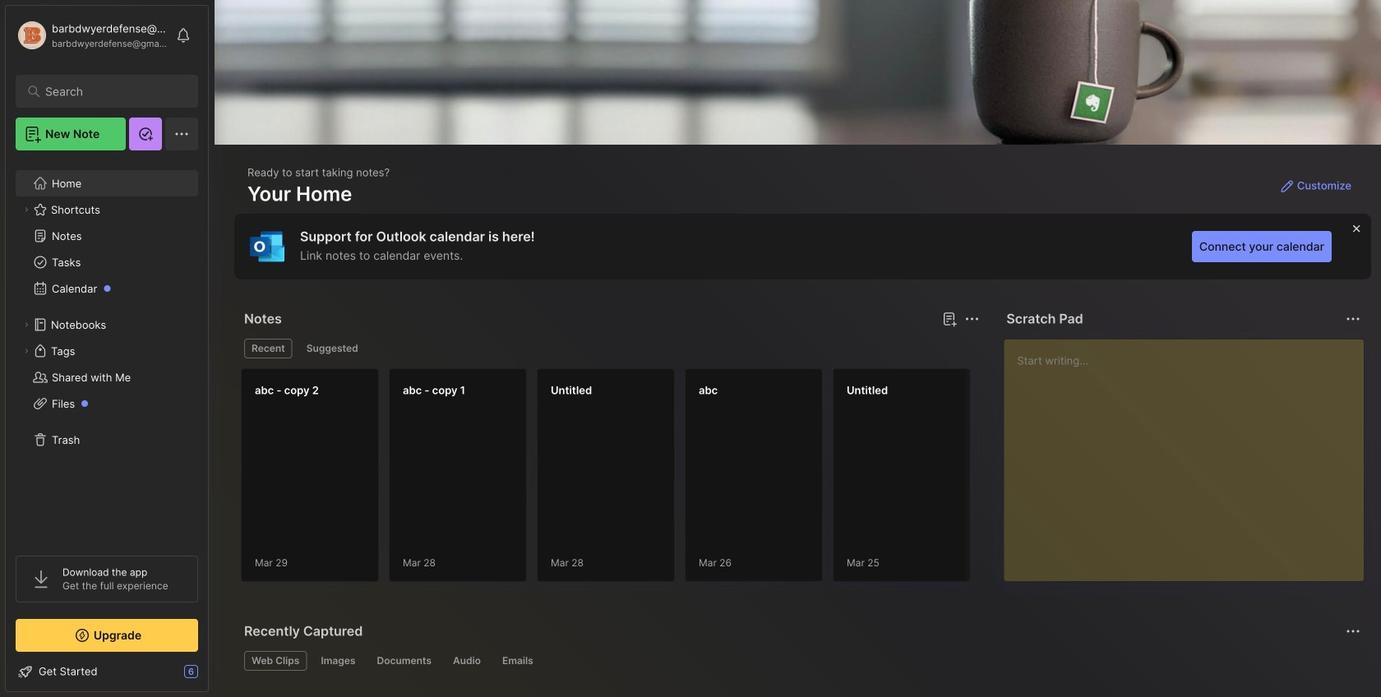 Task type: locate. For each thing, give the bounding box(es) containing it.
1 horizontal spatial more actions field
[[1342, 308, 1365, 331]]

None search field
[[45, 81, 176, 101]]

0 vertical spatial tab list
[[244, 339, 977, 359]]

Search text field
[[45, 84, 176, 100]]

1 vertical spatial tab list
[[244, 651, 1359, 671]]

2 tab list from the top
[[244, 651, 1359, 671]]

tab list
[[244, 339, 977, 359], [244, 651, 1359, 671]]

row group
[[241, 368, 1277, 592]]

1 more actions field from the left
[[961, 308, 984, 331]]

click to collapse image
[[208, 667, 220, 687]]

main element
[[0, 0, 214, 697]]

expand tags image
[[21, 346, 31, 356]]

tab
[[244, 339, 293, 359], [299, 339, 366, 359], [244, 651, 307, 671], [314, 651, 363, 671], [370, 651, 439, 671], [446, 651, 488, 671], [495, 651, 541, 671]]

tree inside the main element
[[6, 160, 208, 541]]

More actions field
[[961, 308, 984, 331], [1342, 308, 1365, 331]]

0 horizontal spatial more actions field
[[961, 308, 984, 331]]

tree
[[6, 160, 208, 541]]



Task type: describe. For each thing, give the bounding box(es) containing it.
Start writing… text field
[[1018, 340, 1364, 568]]

1 tab list from the top
[[244, 339, 977, 359]]

expand notebooks image
[[21, 320, 31, 330]]

none search field inside the main element
[[45, 81, 176, 101]]

2 more actions field from the left
[[1342, 308, 1365, 331]]

Help and Learning task checklist field
[[6, 659, 208, 685]]

more actions image
[[962, 309, 982, 329]]

Account field
[[16, 19, 168, 52]]

more actions image
[[1344, 309, 1364, 329]]



Task type: vqa. For each thing, say whether or not it's contained in the screenshot.
Search text box
yes



